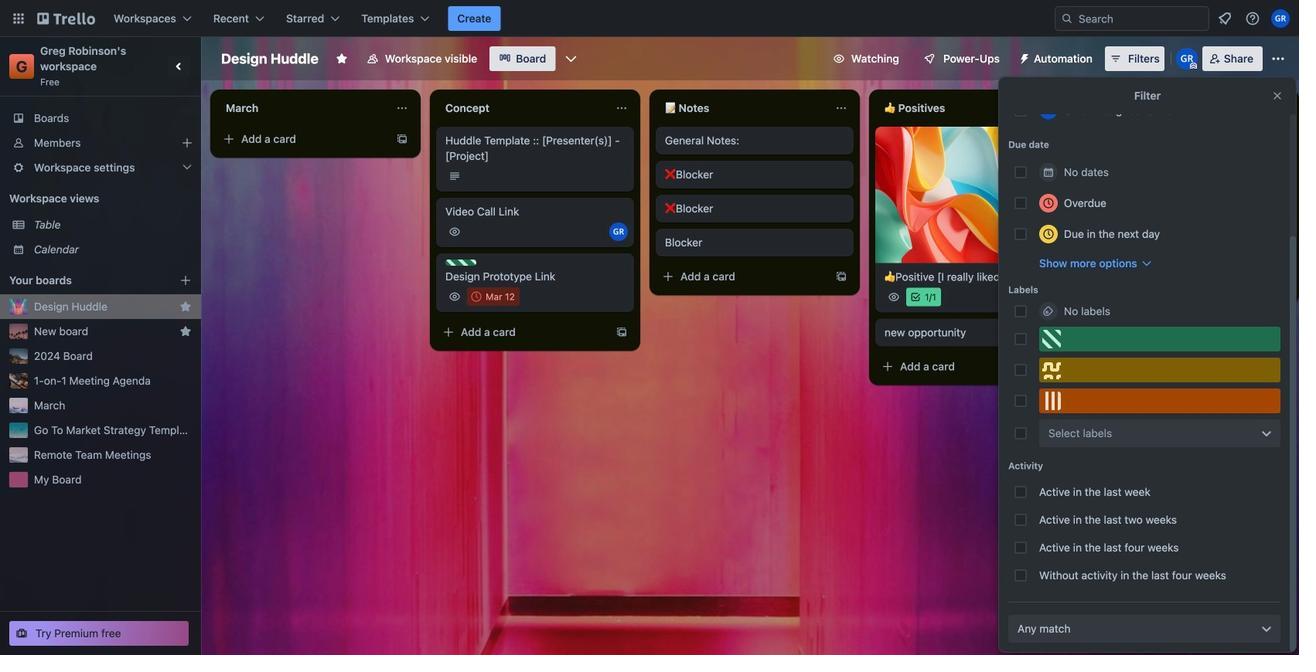 Task type: vqa. For each thing, say whether or not it's contained in the screenshot.
CHU,
no



Task type: describe. For each thing, give the bounding box(es) containing it.
search image
[[1061, 12, 1074, 25]]

color: yellow, title: none element
[[1040, 358, 1281, 383]]

color: green, title: none element
[[1040, 327, 1281, 352]]

sm image
[[1013, 46, 1034, 68]]

primary element
[[0, 0, 1300, 37]]

create from template… image
[[835, 271, 848, 283]]

0 horizontal spatial create from template… image
[[396, 133, 408, 145]]

this member is an admin of this board. image
[[1190, 63, 1197, 70]]

Board name text field
[[213, 46, 326, 71]]

2 vertical spatial create from template… image
[[1055, 361, 1067, 373]]

1 horizontal spatial create from template… image
[[616, 326, 628, 339]]

Search field
[[1074, 8, 1209, 29]]

star or unstar board image
[[336, 53, 348, 65]]

your boards with 8 items element
[[9, 272, 156, 290]]

add board image
[[179, 275, 192, 287]]

1 vertical spatial greg robinson (gregrobinson96) image
[[610, 223, 628, 241]]



Task type: locate. For each thing, give the bounding box(es) containing it.
close popover image
[[1272, 90, 1284, 102]]

1 vertical spatial create from template… image
[[616, 326, 628, 339]]

0 notifications image
[[1216, 9, 1235, 28]]

0 horizontal spatial greg robinson (gregrobinson96) image
[[1040, 101, 1058, 120]]

starred icon image
[[179, 301, 192, 313], [179, 326, 192, 338]]

color: orange, title: none element
[[1040, 389, 1281, 414]]

2 starred icon image from the top
[[179, 326, 192, 338]]

1 horizontal spatial greg robinson (gregrobinson96) image
[[1272, 9, 1290, 28]]

1 vertical spatial starred icon image
[[179, 326, 192, 338]]

2 horizontal spatial create from template… image
[[1055, 361, 1067, 373]]

0 horizontal spatial greg robinson (gregrobinson96) image
[[610, 223, 628, 241]]

None checkbox
[[1105, 207, 1153, 226], [467, 288, 520, 306], [1105, 207, 1153, 226], [467, 288, 520, 306]]

create from template… image
[[396, 133, 408, 145], [616, 326, 628, 339], [1055, 361, 1067, 373]]

color: green, title: none image
[[446, 260, 476, 266]]

customize views image
[[563, 51, 579, 67]]

greg robinson (gregrobinson96) image
[[1176, 48, 1198, 70], [610, 223, 628, 241]]

0 vertical spatial starred icon image
[[179, 301, 192, 313]]

show menu image
[[1271, 51, 1286, 67]]

0 vertical spatial greg robinson (gregrobinson96) image
[[1272, 9, 1290, 28]]

1 horizontal spatial greg robinson (gregrobinson96) image
[[1176, 48, 1198, 70]]

1 vertical spatial greg robinson (gregrobinson96) image
[[1040, 101, 1058, 120]]

open information menu image
[[1245, 11, 1261, 26]]

workspace navigation collapse icon image
[[169, 56, 190, 77]]

back to home image
[[37, 6, 95, 31]]

1 starred icon image from the top
[[179, 301, 192, 313]]

greg robinson (gregrobinson96) image
[[1272, 9, 1290, 28], [1040, 101, 1058, 120]]

0 vertical spatial greg robinson (gregrobinson96) image
[[1176, 48, 1198, 70]]

0 vertical spatial create from template… image
[[396, 133, 408, 145]]

None text field
[[436, 96, 610, 121]]

None text field
[[217, 96, 390, 121], [656, 96, 829, 121], [876, 96, 1049, 121], [217, 96, 390, 121], [656, 96, 829, 121], [876, 96, 1049, 121]]



